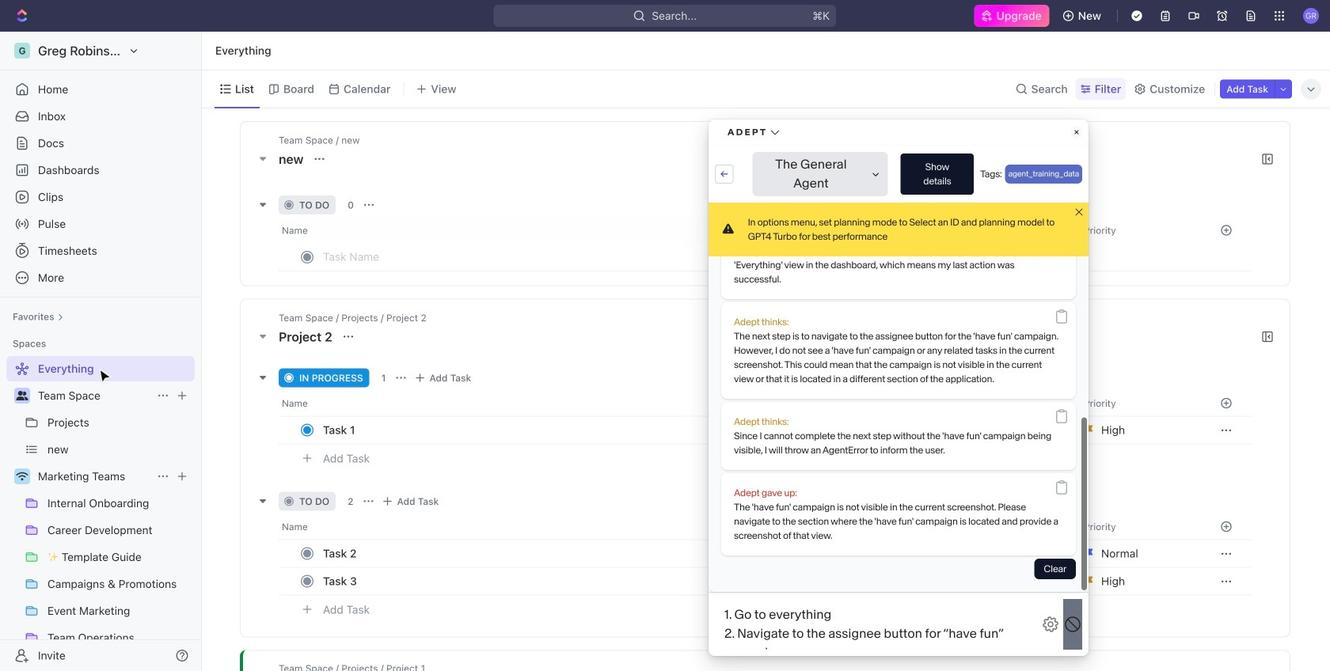 Task type: vqa. For each thing, say whether or not it's contained in the screenshot.
wifi 'image'
yes



Task type: describe. For each thing, give the bounding box(es) containing it.
user group image
[[16, 391, 28, 401]]

Task Name text field
[[323, 244, 786, 269]]

greg robinson's workspace, , element
[[14, 43, 30, 59]]

wifi image
[[16, 472, 28, 482]]



Task type: locate. For each thing, give the bounding box(es) containing it.
sidebar navigation
[[0, 32, 205, 672]]

tree
[[6, 356, 195, 672]]

tree inside sidebar navigation
[[6, 356, 195, 672]]



